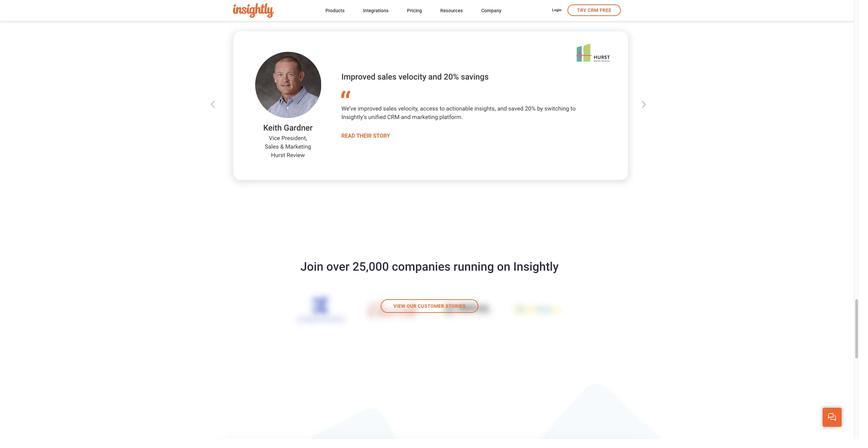 Task type: vqa. For each thing, say whether or not it's contained in the screenshot.
crm icon
no



Task type: locate. For each thing, give the bounding box(es) containing it.
to
[[440, 105, 445, 112], [571, 105, 576, 112]]

and left saved
[[498, 105, 507, 112]]

actionable
[[446, 105, 473, 112]]

company
[[482, 8, 502, 13]]

their
[[357, 133, 372, 139]]

view our customer stories link
[[269, 299, 591, 313]]

improved
[[342, 72, 376, 82]]

1 horizontal spatial and
[[429, 72, 442, 82]]

resources
[[441, 8, 463, 13]]

sales
[[378, 72, 397, 82], [383, 105, 397, 112]]

integrations link
[[363, 6, 389, 16]]

crm right the try
[[588, 7, 599, 13]]

0 vertical spatial sales
[[378, 72, 397, 82]]

sales up unified
[[383, 105, 397, 112]]

try
[[578, 7, 587, 13]]

to right "switching"
[[571, 105, 576, 112]]

0 horizontal spatial and
[[401, 114, 411, 121]]

insightly logo image
[[233, 3, 274, 18]]

vice
[[269, 135, 280, 142]]

0 horizontal spatial crm
[[388, 114, 400, 121]]

sales left "velocity"
[[378, 72, 397, 82]]

insights,
[[475, 105, 496, 112]]

and down velocity,
[[401, 114, 411, 121]]

and right "velocity"
[[429, 72, 442, 82]]

crm right unified
[[388, 114, 400, 121]]

20% left by at the right top of page
[[525, 105, 536, 112]]

we've improved sales velocity, access to actionable insights, and saved 20% by switching to insightly's unified crm and marketing platform.
[[342, 105, 576, 121]]

platform.
[[440, 114, 463, 121]]

read
[[342, 133, 355, 139]]

1 vertical spatial sales
[[383, 105, 397, 112]]

improved sales velocity and 20% savings
[[342, 72, 489, 82]]

1 vertical spatial crm
[[388, 114, 400, 121]]

crm
[[588, 7, 599, 13], [388, 114, 400, 121]]

0 horizontal spatial to
[[440, 105, 445, 112]]

1 vertical spatial 20%
[[525, 105, 536, 112]]

view our customer stories button
[[381, 299, 479, 313]]

bloomberg company logo image
[[297, 298, 345, 321], [370, 302, 417, 318], [442, 303, 490, 316], [515, 305, 562, 314]]

20% inside we've improved sales velocity, access to actionable insights, and saved 20% by switching to insightly's unified crm and marketing platform.
[[525, 105, 536, 112]]

marketing
[[412, 114, 438, 121]]

products
[[326, 8, 345, 13]]

20%
[[444, 72, 459, 82], [525, 105, 536, 112]]

and
[[429, 72, 442, 82], [498, 105, 507, 112], [401, 114, 411, 121]]

marketing
[[285, 143, 311, 150]]

crm inside we've improved sales velocity, access to actionable insights, and saved 20% by switching to insightly's unified crm and marketing platform.
[[388, 114, 400, 121]]

1 horizontal spatial to
[[571, 105, 576, 112]]

switching
[[545, 105, 570, 112]]

1 horizontal spatial 20%
[[525, 105, 536, 112]]

insightly
[[514, 260, 559, 274]]

20% left savings
[[444, 72, 459, 82]]

velocity,
[[398, 105, 419, 112]]

sales inside we've improved sales velocity, access to actionable insights, and saved 20% by switching to insightly's unified crm and marketing platform.
[[383, 105, 397, 112]]

to up platform. at the top right of page
[[440, 105, 445, 112]]

read their story
[[342, 133, 390, 139]]

insightly's
[[342, 114, 367, 121]]

sales
[[265, 143, 279, 150]]

resources link
[[441, 6, 463, 16]]

2 vertical spatial and
[[401, 114, 411, 121]]

hurst
[[271, 152, 285, 159]]

25,000
[[353, 260, 389, 274]]

quote orange image
[[342, 90, 351, 98]]

1 vertical spatial and
[[498, 105, 507, 112]]

view
[[394, 304, 406, 309]]

access
[[420, 105, 438, 112]]

0 vertical spatial crm
[[588, 7, 599, 13]]

president,
[[282, 135, 307, 142]]

1 horizontal spatial crm
[[588, 7, 599, 13]]

unified
[[369, 114, 386, 121]]

insightly logo link
[[233, 3, 315, 18]]

1 to from the left
[[440, 105, 445, 112]]

0 vertical spatial 20%
[[444, 72, 459, 82]]

gardner
[[284, 123, 313, 133]]



Task type: describe. For each thing, give the bounding box(es) containing it.
&
[[280, 143, 284, 150]]

our
[[407, 304, 417, 309]]

companies
[[392, 260, 451, 274]]

company link
[[482, 6, 502, 16]]

saved
[[509, 105, 524, 112]]

keith gardner image
[[255, 52, 321, 118]]

stories
[[446, 304, 466, 309]]

view our customer stories
[[394, 304, 466, 309]]

try crm free button
[[568, 4, 621, 16]]

try crm free
[[578, 7, 612, 13]]

login link
[[552, 8, 562, 14]]

on
[[497, 260, 511, 274]]

story
[[373, 133, 390, 139]]

try crm free link
[[568, 4, 621, 16]]

customer
[[418, 304, 444, 309]]

products link
[[326, 6, 345, 16]]

keith gardner vice president, sales & marketing hurst review
[[263, 123, 313, 159]]

0 horizontal spatial 20%
[[444, 72, 459, 82]]

201105 hurst logo 2020 image
[[576, 44, 610, 62]]

free
[[600, 7, 612, 13]]

join over 25,000 companies running on insightly
[[301, 260, 559, 274]]

keith
[[263, 123, 282, 133]]

2 to from the left
[[571, 105, 576, 112]]

running
[[454, 260, 494, 274]]

savings
[[461, 72, 489, 82]]

crm inside button
[[588, 7, 599, 13]]

login
[[552, 8, 562, 12]]

over
[[327, 260, 350, 274]]

0 vertical spatial and
[[429, 72, 442, 82]]

pricing
[[407, 8, 422, 13]]

we've
[[342, 105, 357, 112]]

velocity
[[399, 72, 427, 82]]

pricing link
[[407, 6, 422, 16]]

improved
[[358, 105, 382, 112]]

read their story link
[[342, 132, 390, 140]]

review
[[287, 152, 305, 159]]

integrations
[[363, 8, 389, 13]]

2 horizontal spatial and
[[498, 105, 507, 112]]

by
[[537, 105, 543, 112]]

join
[[301, 260, 324, 274]]



